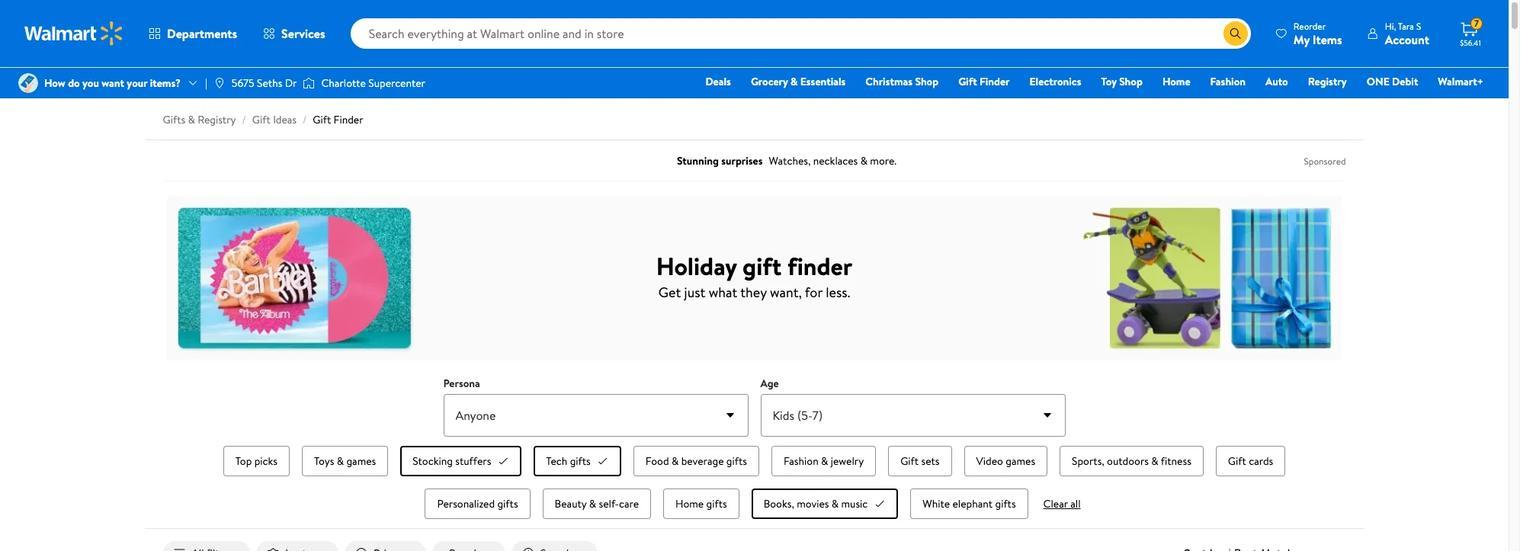 Task type: vqa. For each thing, say whether or not it's contained in the screenshot.
left $
no



Task type: locate. For each thing, give the bounding box(es) containing it.
services button
[[250, 15, 338, 52]]

auto
[[1266, 74, 1289, 89]]

fashion for fashion & jewelry
[[784, 454, 819, 469]]

registry down |
[[198, 112, 236, 127]]

fashion up movies
[[784, 454, 819, 469]]

reorder my items
[[1294, 19, 1343, 48]]

& left music
[[832, 497, 839, 512]]

grocery & essentials
[[751, 74, 846, 89]]

games right toys
[[347, 454, 376, 469]]

2 shop from the left
[[1120, 74, 1143, 89]]

clear all button
[[1038, 497, 1087, 512]]

items?
[[150, 75, 181, 91]]

clear all list item
[[1038, 486, 1087, 523]]

gifts right beverage
[[727, 454, 748, 469]]

tech gifts button
[[534, 446, 622, 477]]

 image
[[18, 73, 38, 93], [213, 77, 226, 89]]

group
[[199, 443, 1310, 523]]

0 vertical spatial finder
[[980, 74, 1010, 89]]

home left "fashion" link
[[1163, 74, 1191, 89]]

& inside grocery & essentials link
[[791, 74, 798, 89]]

stuffers
[[456, 454, 491, 469]]

gift sets button
[[889, 446, 952, 477]]

1 vertical spatial home
[[676, 497, 704, 512]]

& left fitness
[[1152, 454, 1159, 469]]

1 / from the left
[[242, 112, 246, 127]]

1 vertical spatial registry
[[198, 112, 236, 127]]

toys & games button
[[302, 446, 388, 477]]

1 horizontal spatial /
[[303, 112, 307, 127]]

shop
[[916, 74, 939, 89], [1120, 74, 1143, 89]]

games right video at bottom
[[1006, 454, 1036, 469]]

supercenter
[[369, 75, 426, 91]]

gifts down beverage
[[707, 497, 727, 512]]

books, movies & music list item
[[749, 486, 902, 523]]

 image left how
[[18, 73, 38, 93]]

& inside food & beverage gifts button
[[672, 454, 679, 469]]

|
[[205, 75, 207, 91]]

shop for toy shop
[[1120, 74, 1143, 89]]

1 horizontal spatial games
[[1006, 454, 1036, 469]]

my
[[1294, 31, 1310, 48]]

care
[[619, 497, 639, 512]]

1 vertical spatial fashion
[[784, 454, 819, 469]]

finder
[[980, 74, 1010, 89], [334, 112, 364, 127]]

gifts for tech gifts
[[570, 454, 591, 469]]

& left jewelry
[[822, 454, 829, 469]]

toys & games list item
[[299, 443, 392, 480]]

charlotte
[[321, 75, 366, 91]]

gifts & registry link
[[163, 112, 236, 127]]

home link
[[1156, 73, 1198, 90]]

clear
[[1044, 497, 1069, 512]]

music
[[842, 497, 868, 512]]

& inside beauty & self-care button
[[590, 497, 597, 512]]

gift right the ideas
[[313, 112, 331, 127]]

toy
[[1102, 74, 1117, 89]]

0 horizontal spatial /
[[242, 112, 246, 127]]

grocery & essentials link
[[744, 73, 853, 90]]

0 horizontal spatial gift finder link
[[313, 112, 364, 127]]

fashion for fashion
[[1211, 74, 1246, 89]]

& left self-
[[590, 497, 597, 512]]

sets
[[922, 454, 940, 469]]

registry down items
[[1309, 74, 1348, 89]]

/ left gift ideas link
[[242, 112, 246, 127]]

0 horizontal spatial shop
[[916, 74, 939, 89]]

clear all
[[1044, 497, 1081, 512]]

gift left cards
[[1229, 454, 1247, 469]]

games inside video games button
[[1006, 454, 1036, 469]]

$56.41
[[1461, 37, 1482, 48]]

1 horizontal spatial gift finder link
[[952, 73, 1017, 90]]

gift for gift sets
[[901, 454, 919, 469]]

0 horizontal spatial registry
[[198, 112, 236, 127]]

gifts inside button
[[727, 454, 748, 469]]

0 vertical spatial home
[[1163, 74, 1191, 89]]

shop right toy
[[1120, 74, 1143, 89]]

& right the gifts
[[188, 112, 195, 127]]

gift for gift cards
[[1229, 454, 1247, 469]]

& inside sports, outdoors & fitness button
[[1152, 454, 1159, 469]]

grocery
[[751, 74, 788, 89]]

gifts right personalized
[[498, 497, 518, 512]]

1 shop from the left
[[916, 74, 939, 89]]

your
[[127, 75, 147, 91]]

fashion
[[1211, 74, 1246, 89], [784, 454, 819, 469]]

sports, outdoors & fitness list item
[[1057, 443, 1207, 480]]

1 horizontal spatial registry
[[1309, 74, 1348, 89]]

gift inside gift cards button
[[1229, 454, 1247, 469]]

 image right |
[[213, 77, 226, 89]]

finder down 'charlotte'
[[334, 112, 364, 127]]

gift
[[743, 249, 782, 283]]

& inside fashion & jewelry "button"
[[822, 454, 829, 469]]

0 vertical spatial fashion
[[1211, 74, 1246, 89]]

white
[[923, 497, 951, 512]]

fashion down search icon
[[1211, 74, 1246, 89]]

gift cards
[[1229, 454, 1274, 469]]

& right toys
[[337, 454, 344, 469]]

0 horizontal spatial games
[[347, 454, 376, 469]]

departments
[[167, 25, 237, 42]]

& right grocery
[[791, 74, 798, 89]]

gift sets list item
[[886, 443, 955, 480]]

home for home gifts
[[676, 497, 704, 512]]

gift ideas link
[[252, 112, 297, 127]]

shop right 'christmas'
[[916, 74, 939, 89]]

stocking
[[413, 454, 453, 469]]

& inside toys & games "button"
[[337, 454, 344, 469]]

video games button
[[965, 446, 1048, 477]]

video
[[977, 454, 1004, 469]]

fashion inside "button"
[[784, 454, 819, 469]]

books, movies & music button
[[752, 489, 899, 519]]

0 horizontal spatial fashion
[[784, 454, 819, 469]]

 image for 5675
[[213, 77, 226, 89]]

gifts inside list item
[[570, 454, 591, 469]]

0 horizontal spatial home
[[676, 497, 704, 512]]

2 games from the left
[[1006, 454, 1036, 469]]

& right food
[[672, 454, 679, 469]]

1 games from the left
[[347, 454, 376, 469]]

gift left the ideas
[[252, 112, 271, 127]]

1 horizontal spatial  image
[[213, 77, 226, 89]]

gift finder link down 'charlotte'
[[313, 112, 364, 127]]

1 horizontal spatial home
[[1163, 74, 1191, 89]]

registry
[[1309, 74, 1348, 89], [198, 112, 236, 127]]

toys
[[314, 454, 334, 469]]

gifts right tech
[[570, 454, 591, 469]]

just
[[685, 283, 706, 302]]

want
[[102, 75, 124, 91]]

one debit link
[[1361, 73, 1426, 90]]

sponsored
[[1305, 154, 1347, 167]]

gift right the christmas shop link
[[959, 74, 978, 89]]

home inside "button"
[[676, 497, 704, 512]]

Search search field
[[351, 18, 1252, 49]]

finder left electronics at the top
[[980, 74, 1010, 89]]

gifts inside "button"
[[707, 497, 727, 512]]

white elephant gifts
[[923, 497, 1016, 512]]

gift finder link
[[952, 73, 1017, 90], [313, 112, 364, 127]]

 image
[[303, 76, 315, 91]]

christmas shop
[[866, 74, 939, 89]]

fashion & jewelry list item
[[769, 443, 880, 480]]

gift cards list item
[[1213, 443, 1289, 480]]

shop for christmas shop
[[916, 74, 939, 89]]

home
[[1163, 74, 1191, 89], [676, 497, 704, 512]]

1 horizontal spatial shop
[[1120, 74, 1143, 89]]

gift left 'sets'
[[901, 454, 919, 469]]

games
[[347, 454, 376, 469], [1006, 454, 1036, 469]]

beauty & self-care
[[555, 497, 639, 512]]

0 horizontal spatial finder
[[334, 112, 364, 127]]

gift inside gift sets button
[[901, 454, 919, 469]]

7
[[1475, 17, 1480, 30]]

gift for gift finder
[[959, 74, 978, 89]]

gift finder link left electronics at the top
[[952, 73, 1017, 90]]

charlotte supercenter
[[321, 75, 426, 91]]

video games
[[977, 454, 1036, 469]]

1 horizontal spatial fashion
[[1211, 74, 1246, 89]]

0 vertical spatial registry
[[1309, 74, 1348, 89]]

&
[[791, 74, 798, 89], [188, 112, 195, 127], [337, 454, 344, 469], [672, 454, 679, 469], [822, 454, 829, 469], [1152, 454, 1159, 469], [590, 497, 597, 512], [832, 497, 839, 512]]

what
[[709, 283, 738, 302]]

home down the food & beverage gifts
[[676, 497, 704, 512]]

debit
[[1393, 74, 1419, 89]]

0 horizontal spatial  image
[[18, 73, 38, 93]]

/ right the ideas
[[303, 112, 307, 127]]

beauty
[[555, 497, 587, 512]]

for
[[805, 283, 823, 302]]

less.
[[826, 283, 851, 302]]

hi,
[[1386, 19, 1397, 32]]

gift finder
[[959, 74, 1010, 89]]

s
[[1417, 19, 1422, 32]]



Task type: describe. For each thing, give the bounding box(es) containing it.
sports, outdoors & fitness
[[1073, 454, 1192, 469]]

deals
[[706, 74, 731, 89]]

stocking stuffers list item
[[398, 443, 525, 480]]

gifts for home gifts
[[707, 497, 727, 512]]

want,
[[770, 283, 802, 302]]

tara
[[1399, 19, 1415, 32]]

video games list item
[[962, 443, 1051, 480]]

fashion & jewelry
[[784, 454, 864, 469]]

deals link
[[699, 73, 738, 90]]

finder
[[788, 249, 853, 283]]

stocking stuffers button
[[401, 446, 522, 477]]

holiday
[[657, 249, 737, 283]]

home gifts
[[676, 497, 727, 512]]

food & beverage gifts
[[646, 454, 748, 469]]

7 $56.41
[[1461, 17, 1482, 48]]

walmart+ link
[[1432, 73, 1491, 90]]

white elephant gifts button
[[911, 489, 1029, 519]]

christmas
[[866, 74, 913, 89]]

& for toys & games
[[337, 454, 344, 469]]

1 horizontal spatial finder
[[980, 74, 1010, 89]]

registry link
[[1302, 73, 1355, 90]]

cards
[[1250, 454, 1274, 469]]

holiday gift finder get just what they want, for less.
[[657, 249, 853, 302]]

gifts for personalized gifts
[[498, 497, 518, 512]]

1 vertical spatial finder
[[334, 112, 364, 127]]

sort and filter section element
[[145, 529, 1365, 551]]

services
[[282, 25, 325, 42]]

toy shop link
[[1095, 73, 1150, 90]]

auto link
[[1259, 73, 1296, 90]]

electronics link
[[1023, 73, 1089, 90]]

books, movies & music
[[764, 497, 868, 512]]

do
[[68, 75, 80, 91]]

one
[[1367, 74, 1390, 89]]

Walmart Site-Wide search field
[[351, 18, 1252, 49]]

& for grocery & essentials
[[791, 74, 798, 89]]

outdoors
[[1108, 454, 1150, 469]]

they
[[741, 283, 767, 302]]

beverage
[[682, 454, 724, 469]]

food
[[646, 454, 669, 469]]

departments button
[[136, 15, 250, 52]]

toys & games
[[314, 454, 376, 469]]

christmas shop link
[[859, 73, 946, 90]]

how do you want your items?
[[44, 75, 181, 91]]

tech gifts
[[546, 454, 591, 469]]

holiday gift finder image
[[166, 196, 1344, 361]]

tech
[[546, 454, 568, 469]]

electronics
[[1030, 74, 1082, 89]]

5675 seths dr
[[232, 75, 297, 91]]

picks
[[254, 454, 278, 469]]

1 vertical spatial gift finder link
[[313, 112, 364, 127]]

elephant
[[953, 497, 993, 512]]

stocking stuffers
[[413, 454, 491, 469]]

personalized gifts
[[437, 497, 518, 512]]

2 / from the left
[[303, 112, 307, 127]]

gifts right elephant
[[996, 497, 1016, 512]]

& for fashion & jewelry
[[822, 454, 829, 469]]

& for beauty & self-care
[[590, 497, 597, 512]]

gifts & registry / gift ideas / gift finder
[[163, 112, 364, 127]]

age
[[761, 376, 779, 391]]

& for gifts & registry / gift ideas / gift finder
[[188, 112, 195, 127]]

top picks list item
[[220, 443, 293, 480]]

account
[[1386, 31, 1430, 48]]

essentials
[[801, 74, 846, 89]]

personalized gifts list item
[[422, 486, 534, 523]]

beauty & self-care list item
[[540, 486, 655, 523]]

fitness
[[1162, 454, 1192, 469]]

food & beverage gifts button
[[634, 446, 760, 477]]

 image for how
[[18, 73, 38, 93]]

food & beverage gifts list item
[[631, 443, 763, 480]]

tech gifts list item
[[531, 443, 625, 480]]

dr
[[285, 75, 297, 91]]

beauty & self-care button
[[543, 489, 651, 519]]

ideas
[[273, 112, 297, 127]]

walmart image
[[24, 21, 124, 46]]

gift sets
[[901, 454, 940, 469]]

sports, outdoors & fitness button
[[1060, 446, 1204, 477]]

jewelry
[[831, 454, 864, 469]]

white elephant gifts list item
[[908, 486, 1032, 523]]

home for home
[[1163, 74, 1191, 89]]

0 vertical spatial gift finder link
[[952, 73, 1017, 90]]

items
[[1313, 31, 1343, 48]]

home gifts list item
[[661, 486, 743, 523]]

group containing top picks
[[199, 443, 1310, 523]]

& inside 'books, movies & music' "button"
[[832, 497, 839, 512]]

fashion & jewelry button
[[772, 446, 877, 477]]

self-
[[599, 497, 619, 512]]

reorder
[[1294, 19, 1327, 32]]

all
[[1071, 497, 1081, 512]]

top
[[235, 454, 252, 469]]

games inside toys & games "button"
[[347, 454, 376, 469]]

fashion link
[[1204, 73, 1253, 90]]

search icon image
[[1230, 27, 1242, 40]]

books,
[[764, 497, 795, 512]]

you
[[82, 75, 99, 91]]

top picks button
[[223, 446, 290, 477]]

& for food & beverage gifts
[[672, 454, 679, 469]]

home gifts button
[[664, 489, 740, 519]]

how
[[44, 75, 65, 91]]



